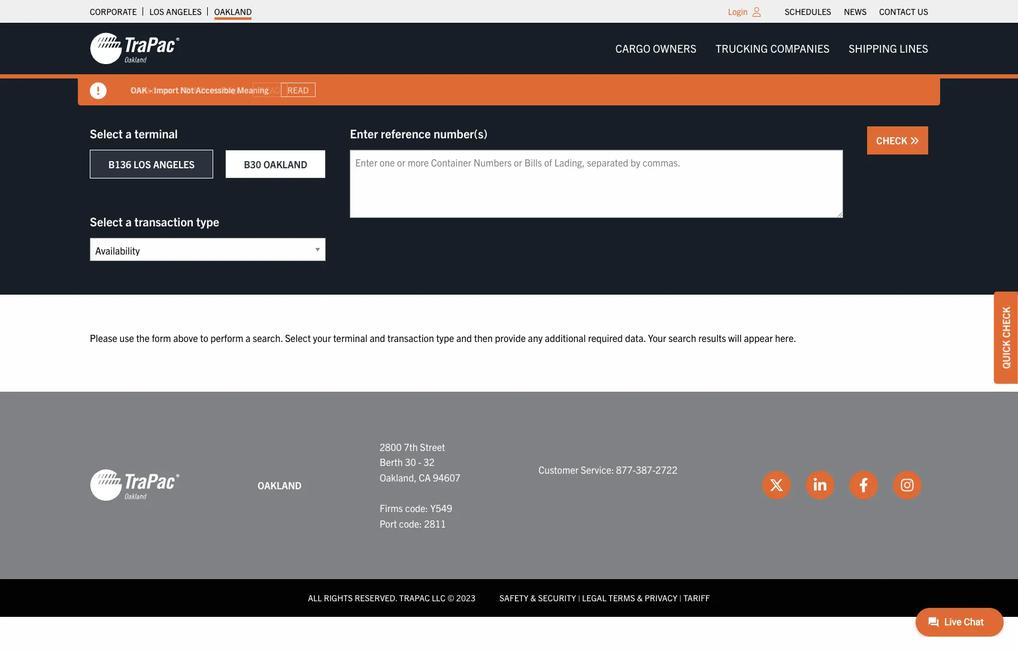 Task type: describe. For each thing, give the bounding box(es) containing it.
customer
[[539, 464, 579, 476]]

solid image inside the check button
[[910, 136, 920, 146]]

©
[[448, 593, 455, 604]]

0 vertical spatial type
[[196, 214, 219, 229]]

news link
[[844, 3, 867, 20]]

all
[[308, 593, 322, 604]]

data.
[[625, 332, 646, 344]]

1 vertical spatial angeles
[[153, 158, 195, 170]]

trucking companies link
[[707, 36, 840, 61]]

street
[[420, 441, 445, 453]]

search
[[669, 332, 697, 344]]

oakland image for footer containing 2800 7th street
[[90, 469, 180, 502]]

meaning
[[237, 84, 269, 95]]

llc
[[432, 593, 446, 604]]

oak - import not accessible meaning
[[131, 84, 269, 95]]

quick check link
[[995, 292, 1019, 384]]

2 and from the left
[[457, 332, 472, 344]]

legal
[[583, 593, 607, 604]]

us
[[918, 6, 929, 17]]

30
[[405, 456, 416, 468]]

trucking
[[716, 41, 768, 55]]

y549
[[431, 502, 452, 514]]

1 horizontal spatial terminal
[[333, 332, 368, 344]]

menu bar inside banner
[[606, 36, 938, 61]]

security
[[538, 593, 576, 604]]

port
[[380, 517, 397, 529]]

solid image inside banner
[[90, 83, 107, 99]]

oakland image for banner containing cargo owners
[[90, 32, 180, 65]]

a for terminal
[[126, 126, 132, 141]]

check inside button
[[877, 134, 910, 146]]

1 horizontal spatial &
[[531, 593, 536, 604]]

b136
[[108, 158, 131, 170]]

cargo
[[616, 41, 651, 55]]

reference
[[381, 126, 431, 141]]

quick
[[1001, 340, 1013, 369]]

firms
[[380, 502, 403, 514]]

your
[[313, 332, 331, 344]]

please
[[90, 332, 117, 344]]

lfd
[[176, 84, 191, 95]]

reserved.
[[355, 593, 398, 604]]

angeles inside los angeles 'link'
[[166, 6, 202, 17]]

enter reference number(s)
[[350, 126, 488, 141]]

login link
[[729, 6, 748, 17]]

light image
[[753, 7, 761, 17]]

los angeles
[[149, 6, 202, 17]]

schedules
[[785, 6, 832, 17]]

schedules link
[[785, 3, 832, 20]]

contact
[[880, 6, 916, 17]]

2023
[[457, 593, 476, 604]]

results
[[699, 332, 727, 344]]

2800
[[380, 441, 402, 453]]

2 horizontal spatial &
[[637, 593, 643, 604]]

safety & security | legal terms & privacy | tariff
[[500, 593, 710, 604]]

any
[[528, 332, 543, 344]]

7th
[[404, 441, 418, 453]]

1 vertical spatial oakland
[[264, 158, 308, 170]]

demurrage
[[200, 84, 241, 95]]

perform
[[211, 332, 244, 344]]

search.
[[253, 332, 283, 344]]

form
[[152, 332, 171, 344]]

b136 los angeles
[[108, 158, 195, 170]]

enter
[[350, 126, 378, 141]]

b30 oakland
[[244, 158, 308, 170]]

contact us link
[[880, 3, 929, 20]]

2 vertical spatial select
[[285, 332, 311, 344]]

877-
[[617, 464, 636, 476]]

oakland,
[[380, 471, 417, 483]]

berth
[[380, 456, 403, 468]]

above
[[173, 332, 198, 344]]

required
[[588, 332, 623, 344]]

quick check
[[1001, 307, 1013, 369]]

then
[[474, 332, 493, 344]]

2 vertical spatial oakland
[[258, 479, 302, 491]]

cargo owners
[[616, 41, 697, 55]]

not
[[180, 84, 194, 95]]

1 horizontal spatial type
[[436, 332, 454, 344]]

privacy
[[645, 593, 678, 604]]

use
[[120, 332, 134, 344]]

0 horizontal spatial transaction
[[135, 214, 194, 229]]

import
[[154, 84, 179, 95]]

check button
[[868, 126, 929, 155]]

2800 7th street berth 30 - 32 oakland, ca 94607
[[380, 441, 461, 483]]

& inside banner
[[193, 84, 198, 95]]

2722
[[656, 464, 678, 476]]



Task type: vqa. For each thing, say whether or not it's contained in the screenshot.
top solid "icon"
no



Task type: locate. For each thing, give the bounding box(es) containing it.
read right "demurrage" on the top left
[[260, 84, 281, 95]]

corporate link
[[90, 3, 137, 20]]

menu bar containing schedules
[[779, 3, 935, 20]]

1 vertical spatial -
[[418, 456, 422, 468]]

menu bar
[[779, 3, 935, 20], [606, 36, 938, 61]]

angeles
[[166, 6, 202, 17], [153, 158, 195, 170]]

1 horizontal spatial transaction
[[388, 332, 434, 344]]

2 | from the left
[[680, 593, 682, 604]]

and
[[370, 332, 385, 344], [457, 332, 472, 344]]

Enter reference number(s) text field
[[350, 150, 844, 218]]

read link
[[253, 83, 288, 97], [281, 83, 316, 97]]

news
[[844, 6, 867, 17]]

service:
[[581, 464, 614, 476]]

& right safety
[[531, 593, 536, 604]]

oakland
[[214, 6, 252, 17], [264, 158, 308, 170], [258, 479, 302, 491]]

1 horizontal spatial |
[[680, 593, 682, 604]]

&
[[193, 84, 198, 95], [531, 593, 536, 604], [637, 593, 643, 604]]

0 horizontal spatial type
[[196, 214, 219, 229]]

menu bar containing cargo owners
[[606, 36, 938, 61]]

1 read link from the left
[[253, 83, 288, 97]]

trapac.com
[[131, 84, 174, 95]]

b30
[[244, 158, 261, 170]]

0 vertical spatial los
[[149, 6, 164, 17]]

1 read from the left
[[260, 84, 281, 95]]

1 vertical spatial transaction
[[388, 332, 434, 344]]

0 horizontal spatial check
[[877, 134, 910, 146]]

1 vertical spatial oakland image
[[90, 469, 180, 502]]

owners
[[653, 41, 697, 55]]

number(s)
[[434, 126, 488, 141]]

appear
[[744, 332, 773, 344]]

terminal
[[135, 126, 178, 141], [333, 332, 368, 344]]

1 vertical spatial select
[[90, 214, 123, 229]]

| left legal at the right of page
[[578, 593, 581, 604]]

0 horizontal spatial solid image
[[90, 83, 107, 99]]

please use the form above to perform a search. select your terminal and transaction type and then provide any additional required data. your search results will appear here.
[[90, 332, 797, 344]]

2 oakland image from the top
[[90, 469, 180, 502]]

lines
[[900, 41, 929, 55]]

a up b136
[[126, 126, 132, 141]]

read for trapac.com lfd & demurrage
[[260, 84, 281, 95]]

0 vertical spatial select
[[90, 126, 123, 141]]

1 oakland image from the top
[[90, 32, 180, 65]]

- right 30
[[418, 456, 422, 468]]

rights
[[324, 593, 353, 604]]

read link right meaning
[[281, 83, 316, 97]]

0 horizontal spatial read
[[260, 84, 281, 95]]

0 horizontal spatial &
[[193, 84, 198, 95]]

select down b136
[[90, 214, 123, 229]]

read for oak - import not accessible meaning
[[288, 84, 309, 95]]

read
[[260, 84, 281, 95], [288, 84, 309, 95]]

oakland image inside banner
[[90, 32, 180, 65]]

0 horizontal spatial terminal
[[135, 126, 178, 141]]

read link for oak - import not accessible meaning
[[281, 83, 316, 97]]

0 horizontal spatial and
[[370, 332, 385, 344]]

a
[[126, 126, 132, 141], [126, 214, 132, 229], [246, 332, 251, 344]]

a for transaction
[[126, 214, 132, 229]]

select for select a terminal
[[90, 126, 123, 141]]

check
[[877, 134, 910, 146], [1001, 307, 1013, 338]]

safety
[[500, 593, 529, 604]]

oakland image
[[90, 32, 180, 65], [90, 469, 180, 502]]

|
[[578, 593, 581, 604], [680, 593, 682, 604]]

and right your
[[370, 332, 385, 344]]

solid image
[[90, 83, 107, 99], [910, 136, 920, 146]]

oakland image inside footer
[[90, 469, 180, 502]]

cargo owners link
[[606, 36, 707, 61]]

read link for trapac.com lfd & demurrage
[[253, 83, 288, 97]]

1 vertical spatial code:
[[399, 517, 422, 529]]

0 vertical spatial solid image
[[90, 83, 107, 99]]

corporate
[[90, 6, 137, 17]]

menu bar down light icon
[[606, 36, 938, 61]]

2 vertical spatial a
[[246, 332, 251, 344]]

- inside 2800 7th street berth 30 - 32 oakland, ca 94607
[[418, 456, 422, 468]]

| left tariff link on the bottom right
[[680, 593, 682, 604]]

& right lfd
[[193, 84, 198, 95]]

- right the 'oak'
[[149, 84, 152, 95]]

angeles left the oakland link
[[166, 6, 202, 17]]

companies
[[771, 41, 830, 55]]

login
[[729, 6, 748, 17]]

1 vertical spatial menu bar
[[606, 36, 938, 61]]

safety & security link
[[500, 593, 576, 604]]

0 vertical spatial oakland
[[214, 6, 252, 17]]

& right terms
[[637, 593, 643, 604]]

0 vertical spatial -
[[149, 84, 152, 95]]

menu bar up shipping
[[779, 3, 935, 20]]

a down b136
[[126, 214, 132, 229]]

2 read from the left
[[288, 84, 309, 95]]

los right b136
[[134, 158, 151, 170]]

los
[[149, 6, 164, 17], [134, 158, 151, 170]]

trapac.com lfd & demurrage
[[131, 84, 241, 95]]

select a terminal
[[90, 126, 178, 141]]

shipping lines
[[849, 41, 929, 55]]

0 vertical spatial transaction
[[135, 214, 194, 229]]

customer service: 877-387-2722
[[539, 464, 678, 476]]

1 horizontal spatial check
[[1001, 307, 1013, 338]]

1 | from the left
[[578, 593, 581, 604]]

a left search.
[[246, 332, 251, 344]]

additional
[[545, 332, 586, 344]]

2 read link from the left
[[281, 83, 316, 97]]

code:
[[405, 502, 428, 514], [399, 517, 422, 529]]

and left then at left bottom
[[457, 332, 472, 344]]

ca
[[419, 471, 431, 483]]

terminal right your
[[333, 332, 368, 344]]

angeles down select a terminal
[[153, 158, 195, 170]]

firms code:  y549 port code:  2811
[[380, 502, 452, 529]]

code: right port
[[399, 517, 422, 529]]

code: up 2811
[[405, 502, 428, 514]]

0 vertical spatial angeles
[[166, 6, 202, 17]]

1 vertical spatial type
[[436, 332, 454, 344]]

1 vertical spatial solid image
[[910, 136, 920, 146]]

0 vertical spatial menu bar
[[779, 3, 935, 20]]

oak
[[131, 84, 147, 95]]

los inside 'link'
[[149, 6, 164, 17]]

1 and from the left
[[370, 332, 385, 344]]

2811
[[424, 517, 446, 529]]

tariff link
[[684, 593, 710, 604]]

los angeles link
[[149, 3, 202, 20]]

read right meaning
[[288, 84, 309, 95]]

select for select a transaction type
[[90, 214, 123, 229]]

banner containing cargo owners
[[0, 23, 1019, 105]]

here.
[[776, 332, 797, 344]]

trapac
[[399, 593, 430, 604]]

select left your
[[285, 332, 311, 344]]

0 vertical spatial code:
[[405, 502, 428, 514]]

0 vertical spatial check
[[877, 134, 910, 146]]

los right corporate
[[149, 6, 164, 17]]

select up b136
[[90, 126, 123, 141]]

accessible
[[196, 84, 235, 95]]

footer
[[0, 392, 1019, 617]]

0 horizontal spatial |
[[578, 593, 581, 604]]

0 vertical spatial a
[[126, 126, 132, 141]]

all rights reserved. trapac llc © 2023
[[308, 593, 476, 604]]

banner
[[0, 23, 1019, 105]]

1 horizontal spatial and
[[457, 332, 472, 344]]

select
[[90, 126, 123, 141], [90, 214, 123, 229], [285, 332, 311, 344]]

1 vertical spatial terminal
[[333, 332, 368, 344]]

oakland link
[[214, 3, 252, 20]]

the
[[136, 332, 150, 344]]

0 vertical spatial oakland image
[[90, 32, 180, 65]]

1 vertical spatial a
[[126, 214, 132, 229]]

94607
[[433, 471, 461, 483]]

shipping lines link
[[840, 36, 938, 61]]

provide
[[495, 332, 526, 344]]

387-
[[636, 464, 656, 476]]

check inside quick check link
[[1001, 307, 1013, 338]]

0 horizontal spatial -
[[149, 84, 152, 95]]

1 vertical spatial check
[[1001, 307, 1013, 338]]

1 horizontal spatial -
[[418, 456, 422, 468]]

footer containing 2800 7th street
[[0, 392, 1019, 617]]

terminal up the b136 los angeles
[[135, 126, 178, 141]]

contact us
[[880, 6, 929, 17]]

1 horizontal spatial read
[[288, 84, 309, 95]]

terms
[[609, 593, 636, 604]]

to
[[200, 332, 208, 344]]

0 vertical spatial terminal
[[135, 126, 178, 141]]

tariff
[[684, 593, 710, 604]]

trucking companies
[[716, 41, 830, 55]]

1 vertical spatial los
[[134, 158, 151, 170]]

legal terms & privacy link
[[583, 593, 678, 604]]

read link right "demurrage" on the top left
[[253, 83, 288, 97]]

your
[[648, 332, 667, 344]]

select a transaction type
[[90, 214, 219, 229]]

1 horizontal spatial solid image
[[910, 136, 920, 146]]



